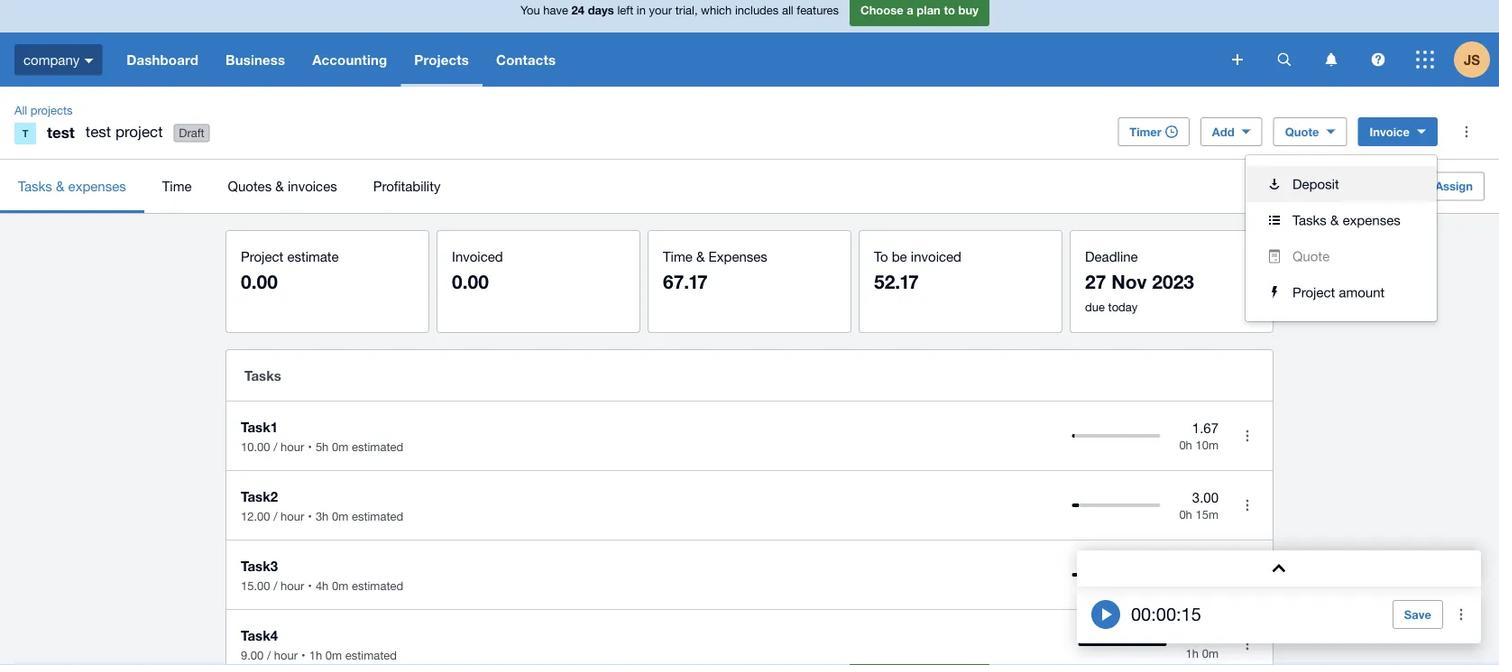 Task type: vqa. For each thing, say whether or not it's contained in the screenshot.


Task type: locate. For each thing, give the bounding box(es) containing it.
1 vertical spatial 0h
[[1180, 507, 1193, 521]]

time for time & expenses 67.17
[[663, 248, 693, 264]]

all projects link
[[7, 101, 80, 119]]

more options image right 9.00 1h 0m
[[1230, 626, 1266, 662]]

& up 67.17
[[697, 248, 705, 264]]

tasks & expenses inside button
[[1293, 212, 1401, 228]]

test
[[47, 123, 75, 141], [86, 123, 111, 140]]

1 horizontal spatial expenses
[[1343, 212, 1401, 228]]

1 horizontal spatial 0.00
[[452, 270, 489, 293]]

/ inside task4 9.00 / hour • 1h 0m estimated
[[267, 648, 271, 662]]

dashboard
[[127, 51, 198, 68]]

1 vertical spatial 9.00
[[241, 648, 264, 662]]

hour inside task3 15.00 / hour • 4h 0m estimated
[[281, 578, 304, 592]]

00:00:15
[[1132, 604, 1202, 625]]

today
[[1109, 300, 1138, 314]]

be
[[892, 248, 907, 264]]

1 0.00 from the left
[[241, 270, 278, 293]]

quotes & invoices
[[228, 178, 337, 194]]

/ inside 'task2 12.00 / hour • 3h 0m estimated'
[[274, 509, 277, 523]]

invoices
[[288, 178, 337, 194]]

67.17
[[663, 270, 708, 293]]

your
[[649, 3, 672, 17]]

1 horizontal spatial 1h
[[1186, 646, 1199, 660]]

0h left 15m
[[1180, 507, 1193, 521]]

wrapper image inside quote button
[[1264, 250, 1286, 263]]

more options image right 10m
[[1230, 418, 1266, 454]]

tasks & expenses
[[18, 178, 126, 194], [1293, 212, 1401, 228]]

/ for task3
[[274, 578, 277, 592]]

1 vertical spatial expenses
[[1343, 212, 1401, 228]]

9.00 inside 9.00 1h 0m
[[1193, 629, 1219, 644]]

2 vertical spatial wrapper image
[[1264, 286, 1286, 299]]

project for project estimate 0.00
[[241, 248, 284, 264]]

0.00 inside invoiced 0.00
[[452, 270, 489, 293]]

& down deposit button on the top of the page
[[1331, 212, 1339, 228]]

more options image for task1
[[1230, 418, 1266, 454]]

time
[[162, 178, 192, 194], [663, 248, 693, 264]]

/ for task1
[[274, 439, 277, 453]]

3.00
[[1193, 490, 1219, 506]]

test for test
[[47, 123, 75, 141]]

0m right 3h at the left
[[332, 509, 349, 523]]

invoiced 0.00
[[452, 248, 503, 293]]

1 horizontal spatial tasks & expenses
[[1293, 212, 1401, 228]]

3.00 0h 15m
[[1180, 490, 1219, 521]]

quote up project amount
[[1293, 248, 1330, 264]]

quote
[[1286, 125, 1320, 139], [1293, 248, 1330, 264]]

• left the 4h
[[308, 578, 312, 592]]

hour
[[281, 439, 304, 453], [281, 509, 304, 523], [281, 578, 304, 592], [274, 648, 298, 662]]

which
[[701, 3, 732, 17]]

1 horizontal spatial tasks
[[245, 367, 281, 384]]

js button
[[1455, 32, 1500, 87]]

• inside task3 15.00 / hour • 4h 0m estimated
[[308, 578, 312, 592]]

deposit
[[1293, 176, 1340, 192]]

2 0.00 from the left
[[452, 270, 489, 293]]

estimated inside task3 15.00 / hour • 4h 0m estimated
[[352, 578, 404, 592]]

wrapper image inside project amount button
[[1264, 286, 1286, 299]]

0 horizontal spatial expenses
[[68, 178, 126, 194]]

1 horizontal spatial time
[[663, 248, 693, 264]]

& right quotes
[[276, 178, 284, 194]]

time down draft
[[162, 178, 192, 194]]

0 vertical spatial tasks & expenses
[[18, 178, 126, 194]]

estimated inside task4 9.00 / hour • 1h 0m estimated
[[345, 648, 397, 662]]

10.00
[[241, 439, 270, 453]]

hour for task1
[[281, 439, 304, 453]]

/ inside task3 15.00 / hour • 4h 0m estimated
[[274, 578, 277, 592]]

svg image left js
[[1417, 51, 1435, 69]]

quotes
[[228, 178, 272, 194]]

0 horizontal spatial time
[[162, 178, 192, 194]]

15.00
[[241, 578, 270, 592]]

2 horizontal spatial tasks
[[1293, 212, 1327, 228]]

hour for task2
[[281, 509, 304, 523]]

• down task3 15.00 / hour • 4h 0m estimated
[[301, 648, 306, 662]]

2 vertical spatial tasks
[[245, 367, 281, 384]]

9.00 down 00:00:15
[[1193, 629, 1219, 644]]

svg image up invoice
[[1372, 53, 1386, 66]]

0 horizontal spatial 1h
[[309, 648, 322, 662]]

trial,
[[676, 3, 698, 17]]

task4
[[241, 627, 278, 643]]

0h left 10m
[[1180, 437, 1193, 451]]

invoice
[[1370, 125, 1410, 139]]

/ right 10.00
[[274, 439, 277, 453]]

1 vertical spatial time
[[663, 248, 693, 264]]

tasks & expenses down deposit button on the top of the page
[[1293, 212, 1401, 228]]

hour for task3
[[281, 578, 304, 592]]

quote inside popup button
[[1286, 125, 1320, 139]]

1.67 0h 10m
[[1180, 420, 1219, 451]]

more options image
[[1230, 418, 1266, 454], [1230, 626, 1266, 662]]

plan
[[917, 3, 941, 17]]

expenses down deposit button on the top of the page
[[1343, 212, 1401, 228]]

0 horizontal spatial svg image
[[1372, 53, 1386, 66]]

wrapper image
[[1264, 216, 1286, 225], [1264, 250, 1286, 263], [1264, 286, 1286, 299]]

more options image up assign
[[1449, 114, 1485, 150]]

wrapper image for project amount
[[1264, 286, 1286, 299]]

time inside time & expenses 67.17
[[663, 248, 693, 264]]

24
[[572, 3, 585, 17]]

hour left 5h
[[281, 439, 304, 453]]

0 vertical spatial time
[[162, 178, 192, 194]]

to
[[944, 3, 956, 17]]

more options image right 15m
[[1230, 487, 1266, 523]]

start timer image
[[1092, 600, 1121, 629]]

have
[[543, 3, 568, 17]]

1 vertical spatial tasks
[[1293, 212, 1327, 228]]

tasks down deposit
[[1293, 212, 1327, 228]]

1 wrapper image from the top
[[1264, 216, 1286, 225]]

• inside task4 9.00 / hour • 1h 0m estimated
[[301, 648, 306, 662]]

1 vertical spatial quote
[[1293, 248, 1330, 264]]

expenses down "test project"
[[68, 178, 126, 194]]

0 horizontal spatial project
[[241, 248, 284, 264]]

in
[[637, 3, 646, 17]]

list box containing deposit
[[1246, 155, 1437, 321]]

0h inside '1.67 0h 10m'
[[1180, 437, 1193, 451]]

tasks & expenses down the t
[[18, 178, 126, 194]]

0h 30m
[[1180, 576, 1219, 590]]

list box
[[1246, 155, 1437, 321]]

hour inside the task1 10.00 / hour • 5h 0m estimated
[[281, 439, 304, 453]]

3 wrapper image from the top
[[1264, 286, 1286, 299]]

wrapper image for tasks & expenses
[[1264, 216, 1286, 225]]

/ inside the task1 10.00 / hour • 5h 0m estimated
[[274, 439, 277, 453]]

you have 24 days left in your trial, which includes all features
[[521, 3, 839, 17]]

/ right 15.00 at the left bottom of the page
[[274, 578, 277, 592]]

1h inside 9.00 1h 0m
[[1186, 646, 1199, 660]]

test project
[[86, 123, 163, 140]]

3h
[[316, 509, 329, 523]]

estimate
[[287, 248, 339, 264]]

all
[[14, 103, 27, 117]]

0m inside task3 15.00 / hour • 4h 0m estimated
[[332, 578, 349, 592]]

0h inside the 3.00 0h 15m
[[1180, 507, 1193, 521]]

left
[[618, 3, 634, 17]]

to be invoiced 52.17
[[874, 248, 962, 293]]

test down projects
[[47, 123, 75, 141]]

0 horizontal spatial 9.00
[[241, 648, 264, 662]]

profitability link
[[355, 160, 459, 213]]

wrapper image inside 'tasks & expenses' button
[[1264, 216, 1286, 225]]

tasks & expenses link down the t
[[0, 160, 144, 213]]

hour left the 4h
[[281, 578, 304, 592]]

2 0h from the top
[[1180, 507, 1193, 521]]

0 vertical spatial project
[[241, 248, 284, 264]]

quote button
[[1246, 238, 1437, 274]]

0 vertical spatial quote
[[1286, 125, 1320, 139]]

tasks inside button
[[1293, 212, 1327, 228]]

0 horizontal spatial tasks & expenses
[[18, 178, 126, 194]]

0m inside task4 9.00 / hour • 1h 0m estimated
[[326, 648, 342, 662]]

0 horizontal spatial test
[[47, 123, 75, 141]]

0m right the 4h
[[332, 578, 349, 592]]

js
[[1465, 51, 1481, 68]]

tasks up task1
[[245, 367, 281, 384]]

hour inside task4 9.00 / hour • 1h 0m estimated
[[274, 648, 298, 662]]

0 vertical spatial more options image
[[1230, 418, 1266, 454]]

1 vertical spatial tasks & expenses
[[1293, 212, 1401, 228]]

time up 67.17
[[663, 248, 693, 264]]

task2
[[241, 488, 278, 504]]

/ right the 12.00
[[274, 509, 277, 523]]

• left 3h at the left
[[308, 509, 312, 523]]

t
[[22, 128, 28, 139]]

0m down the 4h
[[326, 648, 342, 662]]

group
[[1246, 155, 1437, 321]]

/ down task4
[[267, 648, 271, 662]]

more options image
[[1449, 114, 1485, 150], [1230, 487, 1266, 523], [1444, 596, 1480, 633]]

0h
[[1180, 437, 1193, 451], [1180, 507, 1193, 521], [1180, 576, 1193, 590]]

hour inside 'task2 12.00 / hour • 3h 0m estimated'
[[281, 509, 304, 523]]

estimated for task3
[[352, 578, 404, 592]]

timer button
[[1118, 117, 1190, 146]]

52.17
[[874, 270, 919, 293]]

hour down task4
[[274, 648, 298, 662]]

svg image inside company popup button
[[84, 58, 93, 63]]

project left estimate
[[241, 248, 284, 264]]

0m down 30m
[[1203, 646, 1219, 660]]

invoiced
[[452, 248, 503, 264]]

0m
[[332, 439, 349, 453], [332, 509, 349, 523], [332, 578, 349, 592], [1203, 646, 1219, 660], [326, 648, 342, 662]]

&
[[56, 178, 64, 194], [276, 178, 284, 194], [1331, 212, 1339, 228], [697, 248, 705, 264]]

0 vertical spatial 9.00
[[1193, 629, 1219, 644]]

contacts
[[496, 51, 556, 68]]

• inside 'task2 12.00 / hour • 3h 0m estimated'
[[308, 509, 312, 523]]

/
[[274, 439, 277, 453], [274, 509, 277, 523], [274, 578, 277, 592], [267, 648, 271, 662]]

1 vertical spatial more options image
[[1230, 626, 1266, 662]]

tasks & expenses link down deposit
[[1246, 202, 1437, 238]]

0 horizontal spatial tasks & expenses link
[[0, 160, 144, 213]]

days
[[588, 3, 614, 17]]

3 0h from the top
[[1180, 576, 1193, 590]]

test left project
[[86, 123, 111, 140]]

10m
[[1196, 437, 1219, 451]]

1h
[[1186, 646, 1199, 660], [309, 648, 322, 662]]

tasks down the t
[[18, 178, 52, 194]]

expenses
[[68, 178, 126, 194], [1343, 212, 1401, 228]]

2 wrapper image from the top
[[1264, 250, 1286, 263]]

project inside project amount button
[[1293, 284, 1336, 300]]

timer
[[1130, 125, 1162, 139]]

0m inside 'task2 12.00 / hour • 3h 0m estimated'
[[332, 509, 349, 523]]

task2 12.00 / hour • 3h 0m estimated
[[241, 488, 404, 523]]

estimated inside the task1 10.00 / hour • 5h 0m estimated
[[352, 439, 404, 453]]

amount
[[1339, 284, 1385, 300]]

0m inside the task1 10.00 / hour • 5h 0m estimated
[[332, 439, 349, 453]]

0 vertical spatial 0h
[[1180, 437, 1193, 451]]

banner
[[0, 0, 1500, 87]]

• inside the task1 10.00 / hour • 5h 0m estimated
[[308, 439, 312, 453]]

save button
[[1393, 600, 1444, 629]]

hour left 3h at the left
[[281, 509, 304, 523]]

1 more options image from the top
[[1230, 418, 1266, 454]]

9.00
[[1193, 629, 1219, 644], [241, 648, 264, 662]]

tasks
[[18, 178, 52, 194], [1293, 212, 1327, 228], [245, 367, 281, 384]]

project down quote button at the right top of the page
[[1293, 284, 1336, 300]]

2 test from the left
[[86, 123, 111, 140]]

1 horizontal spatial project
[[1293, 284, 1336, 300]]

test for test project
[[86, 123, 111, 140]]

2 more options image from the top
[[1230, 626, 1266, 662]]

9.00 down task4
[[241, 648, 264, 662]]

& inside 'tasks & expenses' button
[[1331, 212, 1339, 228]]

1 vertical spatial project
[[1293, 284, 1336, 300]]

quote up deposit
[[1286, 125, 1320, 139]]

0h for task1
[[1180, 437, 1193, 451]]

more options image right save
[[1444, 596, 1480, 633]]

svg image
[[1278, 53, 1292, 66], [1326, 53, 1338, 66], [1233, 54, 1243, 65], [84, 58, 93, 63]]

5h
[[316, 439, 329, 453]]

1 vertical spatial wrapper image
[[1264, 250, 1286, 263]]

1 test from the left
[[47, 123, 75, 141]]

project inside project estimate 0.00
[[241, 248, 284, 264]]

time for time
[[162, 178, 192, 194]]

1 horizontal spatial test
[[86, 123, 111, 140]]

task3 15.00 / hour • 4h 0m estimated
[[241, 558, 404, 592]]

accounting button
[[299, 32, 401, 87]]

0m for task2
[[332, 509, 349, 523]]

project amount
[[1293, 284, 1385, 300]]

0h for task2
[[1180, 507, 1193, 521]]

1h down the 4h
[[309, 648, 322, 662]]

2 vertical spatial 0h
[[1180, 576, 1193, 590]]

1 horizontal spatial 9.00
[[1193, 629, 1219, 644]]

time & expenses 67.17
[[663, 248, 768, 293]]

estimated
[[352, 439, 404, 453], [352, 509, 404, 523], [352, 578, 404, 592], [345, 648, 397, 662]]

0m right 5h
[[332, 439, 349, 453]]

hour for task4
[[274, 648, 298, 662]]

0h left 30m
[[1180, 576, 1193, 590]]

1h down 00:00:15
[[1186, 646, 1199, 660]]

0 vertical spatial wrapper image
[[1264, 216, 1286, 225]]

1 0h from the top
[[1180, 437, 1193, 451]]

0 vertical spatial expenses
[[68, 178, 126, 194]]

estimated inside 'task2 12.00 / hour • 3h 0m estimated'
[[352, 509, 404, 523]]

0 horizontal spatial 0.00
[[241, 270, 278, 293]]

• left 5h
[[308, 439, 312, 453]]

• for task3
[[308, 578, 312, 592]]

0 horizontal spatial tasks
[[18, 178, 52, 194]]

svg image
[[1417, 51, 1435, 69], [1372, 53, 1386, 66]]

9.00 1h 0m
[[1186, 629, 1219, 660]]



Task type: describe. For each thing, give the bounding box(es) containing it.
you
[[521, 3, 540, 17]]

2023
[[1153, 270, 1195, 293]]

project
[[115, 123, 163, 140]]

features
[[797, 3, 839, 17]]

profitability
[[373, 178, 441, 194]]

invoiced
[[911, 248, 962, 264]]

add
[[1213, 125, 1235, 139]]

save
[[1405, 607, 1432, 621]]

tasks & expenses button
[[1246, 202, 1437, 238]]

0m for task3
[[332, 578, 349, 592]]

includes
[[735, 3, 779, 17]]

time link
[[144, 160, 210, 213]]

project amount button
[[1246, 274, 1437, 310]]

quote inside button
[[1293, 248, 1330, 264]]

projects
[[31, 103, 73, 117]]

expenses inside button
[[1343, 212, 1401, 228]]

company
[[23, 52, 80, 67]]

estimated for task1
[[352, 439, 404, 453]]

deadline 27 nov 2023 due today
[[1086, 248, 1195, 314]]

• for task4
[[301, 648, 306, 662]]

accounting
[[312, 51, 387, 68]]

1h inside task4 9.00 / hour • 1h 0m estimated
[[309, 648, 322, 662]]

& inside quotes & invoices link
[[276, 178, 284, 194]]

12.00
[[241, 509, 270, 523]]

business button
[[212, 32, 299, 87]]

all
[[782, 3, 794, 17]]

deposit button
[[1246, 166, 1437, 202]]

30m
[[1196, 576, 1219, 590]]

27
[[1086, 270, 1107, 293]]

estimated for task2
[[352, 509, 404, 523]]

add button
[[1201, 117, 1263, 146]]

1.67
[[1193, 420, 1219, 436]]

project for project amount
[[1293, 284, 1336, 300]]

nov
[[1112, 270, 1147, 293]]

more options image for task4
[[1230, 626, 1266, 662]]

business
[[226, 51, 285, 68]]

• for task2
[[308, 509, 312, 523]]

1 horizontal spatial svg image
[[1417, 51, 1435, 69]]

0 vertical spatial more options image
[[1449, 114, 1485, 150]]

contacts button
[[483, 32, 570, 87]]

1 horizontal spatial tasks & expenses link
[[1246, 202, 1437, 238]]

draft
[[179, 126, 205, 140]]

9.00 inside task4 9.00 / hour • 1h 0m estimated
[[241, 648, 264, 662]]

/ for task4
[[267, 648, 271, 662]]

deadline
[[1086, 248, 1138, 264]]

• for task1
[[308, 439, 312, 453]]

0 vertical spatial tasks
[[18, 178, 52, 194]]

project estimate 0.00
[[241, 248, 339, 293]]

& down projects
[[56, 178, 64, 194]]

0m for task4
[[326, 648, 342, 662]]

banner containing dashboard
[[0, 0, 1500, 87]]

0m for task1
[[332, 439, 349, 453]]

buy
[[959, 3, 979, 17]]

choose a plan to buy
[[861, 3, 979, 17]]

task1 10.00 / hour • 5h 0m estimated
[[241, 419, 404, 453]]

0m inside 9.00 1h 0m
[[1203, 646, 1219, 660]]

quote button
[[1274, 117, 1348, 146]]

to
[[874, 248, 888, 264]]

estimated for task4
[[345, 648, 397, 662]]

a
[[907, 3, 914, 17]]

choose
[[861, 3, 904, 17]]

4h
[[316, 578, 329, 592]]

15m
[[1196, 507, 1219, 521]]

1 vertical spatial more options image
[[1230, 487, 1266, 523]]

group containing deposit
[[1246, 155, 1437, 321]]

task3
[[241, 558, 278, 574]]

2 vertical spatial more options image
[[1444, 596, 1480, 633]]

all projects
[[14, 103, 73, 117]]

invoice button
[[1358, 117, 1438, 146]]

0.00 inside project estimate 0.00
[[241, 270, 278, 293]]

assign button
[[1402, 172, 1485, 201]]

task4 9.00 / hour • 1h 0m estimated
[[241, 627, 397, 662]]

projects
[[414, 51, 469, 68]]

/ for task2
[[274, 509, 277, 523]]

& inside time & expenses 67.17
[[697, 248, 705, 264]]

company button
[[0, 32, 113, 87]]

quotes & invoices link
[[210, 160, 355, 213]]

wrapper image
[[1264, 179, 1286, 189]]

expenses
[[709, 248, 768, 264]]

due
[[1086, 300, 1105, 314]]

dashboard link
[[113, 32, 212, 87]]

wrapper image for quote
[[1264, 250, 1286, 263]]

projects button
[[401, 32, 483, 87]]



